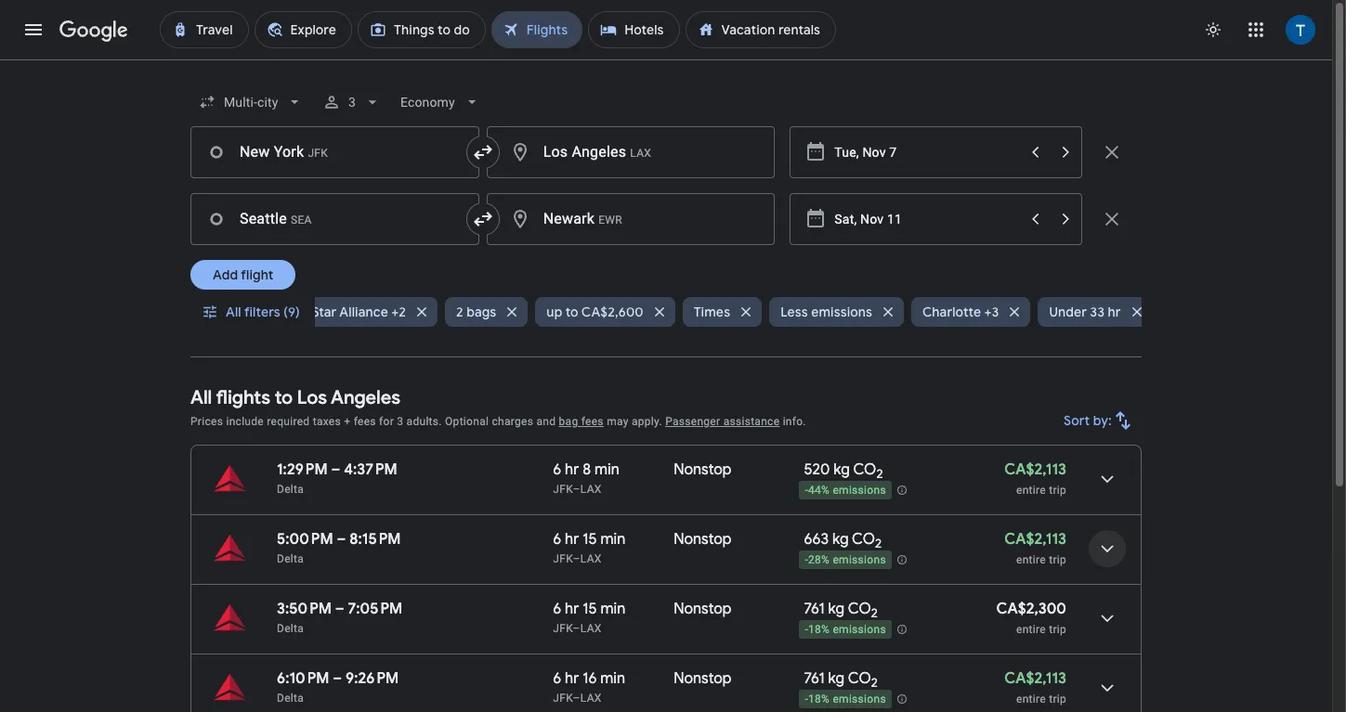Task type: locate. For each thing, give the bounding box(es) containing it.
lax
[[581, 483, 602, 496], [581, 553, 602, 566], [581, 623, 602, 636], [581, 692, 602, 705]]

1 vertical spatial 761
[[804, 670, 825, 689]]

2 inside 520 kg co 2
[[877, 467, 883, 482]]

ca$2,300 entire trip
[[996, 600, 1067, 636]]

3 - from the top
[[805, 624, 808, 637]]

2113 canadian dollars text field up 2300 canadian dollars text box
[[1005, 531, 1067, 549]]

total duration 6 hr 15 min. element down 6 hr 8 min jfk – lax
[[553, 531, 674, 552]]

hr down 6 hr 8 min jfk – lax
[[565, 531, 579, 549]]

1 horizontal spatial 3
[[397, 415, 404, 428]]

angeles
[[331, 387, 401, 410]]

3 delta from the top
[[277, 623, 304, 636]]

1 vertical spatial 2113 canadian dollars text field
[[1005, 531, 1067, 549]]

and
[[537, 415, 556, 428]]

– left 8:15 pm
[[337, 531, 346, 549]]

1 departure text field from the top
[[835, 127, 1019, 177]]

3 jfk from the top
[[553, 623, 573, 636]]

2 inside 663 kg co 2
[[875, 536, 882, 552]]

kg inside 520 kg co 2
[[834, 461, 850, 479]]

2 - from the top
[[805, 554, 808, 567]]

2 vertical spatial ca$2,113 entire trip
[[1005, 670, 1067, 706]]

2 761 from the top
[[804, 670, 825, 689]]

hr for 4:37 pm
[[565, 461, 579, 479]]

fees right + at the left bottom
[[354, 415, 376, 428]]

1 vertical spatial ca$2,113
[[1005, 531, 1067, 549]]

2 delta from the top
[[277, 553, 304, 566]]

Departure text field
[[835, 127, 1019, 177], [835, 194, 1019, 244]]

0 vertical spatial all
[[226, 304, 241, 321]]

lax for 9:26 pm
[[581, 692, 602, 705]]

lax inside 6 hr 8 min jfk – lax
[[581, 483, 602, 496]]

Arrival time: 7:05 PM. text field
[[348, 600, 403, 619]]

delta for 6:10 pm
[[277, 692, 304, 705]]

lax down 8
[[581, 483, 602, 496]]

min for 8:15 pm
[[601, 531, 626, 549]]

main menu image
[[22, 19, 45, 41]]

jfk inside 6 hr 8 min jfk – lax
[[553, 483, 573, 496]]

hr
[[1108, 304, 1121, 321], [565, 461, 579, 479], [565, 531, 579, 549], [565, 600, 579, 619], [565, 670, 579, 689]]

jfk up 6 hr 16 min jfk – lax
[[553, 623, 573, 636]]

0 vertical spatial 15
[[583, 531, 597, 549]]

6 for 7:05 pm
[[553, 600, 562, 619]]

entire for 8:15 pm
[[1017, 554, 1046, 567]]

2 bags
[[456, 304, 497, 321]]

663 kg co 2
[[804, 531, 882, 552]]

0 vertical spatial departure text field
[[835, 127, 1019, 177]]

1 horizontal spatial all
[[226, 304, 241, 321]]

18% for ca$2,113
[[808, 693, 830, 706]]

6
[[553, 461, 562, 479], [553, 531, 562, 549], [553, 600, 562, 619], [553, 670, 562, 689]]

delta down 6:10 pm on the bottom of page
[[277, 692, 304, 705]]

fees right bag
[[581, 415, 604, 428]]

ca$2,300
[[996, 600, 1067, 619]]

2 6 hr 15 min jfk – lax from the top
[[553, 600, 626, 636]]

2 bags button
[[445, 290, 528, 335]]

trip left "flight details. leaves john f. kennedy international airport at 5:00 pm on tuesday, november 7 and arrives at los angeles international airport at 8:15 pm on tuesday, november 7." icon
[[1049, 554, 1067, 567]]

3 nonstop flight. element from the top
[[674, 600, 732, 622]]

5:00 pm
[[277, 531, 333, 549]]

1:29 pm – 4:37 pm delta
[[277, 461, 398, 496]]

min right 16
[[600, 670, 625, 689]]

jfk down total duration 6 hr 16 min. element
[[553, 692, 573, 705]]

total duration 6 hr 15 min. element for 761
[[553, 600, 674, 622]]

3 trip from the top
[[1049, 623, 1067, 636]]

ca$2,113 entire trip for 761
[[1005, 670, 1067, 706]]

1 vertical spatial swap origin and destination. image
[[472, 208, 494, 230]]

1 delta from the top
[[277, 483, 304, 496]]

hr inside 6 hr 8 min jfk – lax
[[565, 461, 579, 479]]

jfk for 4:37 pm
[[553, 483, 573, 496]]

min right 8
[[595, 461, 620, 479]]

jfk down 6 hr 8 min jfk – lax
[[553, 553, 573, 566]]

trip for 8:15 pm
[[1049, 554, 1067, 567]]

add
[[213, 267, 238, 283]]

2113 Canadian dollars text field
[[1005, 461, 1067, 479], [1005, 531, 1067, 549]]

trip
[[1049, 484, 1067, 497], [1049, 554, 1067, 567], [1049, 623, 1067, 636], [1049, 693, 1067, 706]]

emissions
[[811, 304, 872, 321], [833, 484, 886, 497], [833, 554, 886, 567], [833, 624, 886, 637], [833, 693, 886, 706]]

delta down 1:29 pm
[[277, 483, 304, 496]]

hr inside "popup button"
[[1108, 304, 1121, 321]]

1 6 from the top
[[553, 461, 562, 479]]

0 vertical spatial 6 hr 15 min jfk – lax
[[553, 531, 626, 566]]

0 vertical spatial 761 kg co 2
[[804, 600, 878, 622]]

– down 6 hr 8 min jfk – lax
[[573, 553, 581, 566]]

– inside 6 hr 16 min jfk – lax
[[573, 692, 581, 705]]

total duration 6 hr 15 min. element
[[553, 531, 674, 552], [553, 600, 674, 622]]

1 761 from the top
[[804, 600, 825, 619]]

2113 Canadian dollars text field
[[1005, 670, 1067, 689]]

include
[[226, 415, 264, 428]]

add flight
[[213, 267, 273, 283]]

kg for 8:15 pm
[[832, 531, 849, 549]]

- for 4:37 pm
[[805, 484, 808, 497]]

2 departure text field from the top
[[835, 194, 1019, 244]]

emissions inside less emissions popup button
[[811, 304, 872, 321]]

1 total duration 6 hr 15 min. element from the top
[[553, 531, 674, 552]]

761 kg co 2 for ca$2,300
[[804, 600, 878, 622]]

swap origin and destination. image for the departure text box associated with "remove flight from seattle to newark on sat, nov 11" image
[[472, 208, 494, 230]]

delta for 1:29 pm
[[277, 483, 304, 496]]

prices include required taxes + fees for 3 adults. optional charges and bag fees may apply. passenger assistance
[[190, 415, 780, 428]]

ca$2,113
[[1005, 461, 1067, 479], [1005, 531, 1067, 549], [1005, 670, 1067, 689]]

6 inside 6 hr 16 min jfk – lax
[[553, 670, 562, 689]]

0 vertical spatial total duration 6 hr 15 min. element
[[553, 531, 674, 552]]

1 -18% emissions from the top
[[805, 624, 886, 637]]

lax inside 6 hr 16 min jfk – lax
[[581, 692, 602, 705]]

co inside 663 kg co 2
[[852, 531, 875, 549]]

1 vertical spatial ca$2,113 entire trip
[[1005, 531, 1067, 567]]

lax down 6 hr 8 min jfk – lax
[[581, 553, 602, 566]]

change appearance image
[[1191, 7, 1236, 52]]

jfk for 8:15 pm
[[553, 553, 573, 566]]

ca$2,113 down ca$2,300 entire trip
[[1005, 670, 1067, 689]]

ca$2,113 down the sort
[[1005, 461, 1067, 479]]

fees
[[354, 415, 376, 428], [581, 415, 604, 428]]

to right up
[[566, 304, 579, 321]]

1 vertical spatial 6 hr 15 min jfk – lax
[[553, 600, 626, 636]]

hr for 9:26 pm
[[565, 670, 579, 689]]

663
[[804, 531, 829, 549]]

4 - from the top
[[805, 693, 808, 706]]

2 15 from the top
[[583, 600, 597, 619]]

all flights to los angeles
[[190, 387, 401, 410]]

6 for 8:15 pm
[[553, 531, 562, 549]]

0 horizontal spatial 3
[[349, 95, 356, 110]]

all left "filters" at the left of page
[[226, 304, 241, 321]]

star alliance +2 button
[[301, 290, 438, 335]]

entire up 2300 canadian dollars text box
[[1017, 554, 1046, 567]]

ca$2,113 entire trip down the sort
[[1005, 461, 1067, 497]]

4 jfk from the top
[[553, 692, 573, 705]]

bags
[[467, 304, 497, 321]]

hr up 6 hr 16 min jfk – lax
[[565, 600, 579, 619]]

leaves john f. kennedy international airport at 6:10 pm on tuesday, november 7 and arrives at los angeles international airport at 9:26 pm on tuesday, november 7. element
[[277, 670, 399, 689]]

520
[[804, 461, 830, 479]]

total duration 6 hr 15 min. element up total duration 6 hr 16 min. element
[[553, 600, 674, 622]]

total duration 6 hr 16 min. element
[[553, 670, 674, 691]]

all for all filters (9)
[[226, 304, 241, 321]]

2 entire from the top
[[1017, 554, 1046, 567]]

1 vertical spatial 18%
[[808, 693, 830, 706]]

761 for ca$2,300
[[804, 600, 825, 619]]

apply.
[[632, 415, 662, 428]]

bag
[[559, 415, 578, 428]]

4 trip from the top
[[1049, 693, 1067, 706]]

-28% emissions
[[805, 554, 886, 567]]

- for 8:15 pm
[[805, 554, 808, 567]]

4 lax from the top
[[581, 692, 602, 705]]

+
[[344, 415, 351, 428]]

nonstop
[[674, 461, 732, 479], [674, 531, 732, 549], [674, 600, 732, 619], [674, 670, 732, 689]]

0 horizontal spatial all
[[190, 387, 212, 410]]

lax for 7:05 pm
[[581, 623, 602, 636]]

nonstop for 9:26 pm
[[674, 670, 732, 689]]

– right the departure time: 6:10 pm. text field
[[333, 670, 342, 689]]

2 6 from the top
[[553, 531, 562, 549]]

co
[[853, 461, 877, 479], [852, 531, 875, 549], [848, 600, 871, 619], [848, 670, 871, 689]]

nonstop flight. element for 7:05 pm
[[674, 600, 732, 622]]

min inside 6 hr 16 min jfk – lax
[[600, 670, 625, 689]]

0 vertical spatial ca$2,113 entire trip
[[1005, 461, 1067, 497]]

jfk down total duration 6 hr 8 min. "element"
[[553, 483, 573, 496]]

2 swap origin and destination. image from the top
[[472, 208, 494, 230]]

– inside 5:00 pm – 8:15 pm delta
[[337, 531, 346, 549]]

– up 6 hr 16 min jfk – lax
[[573, 623, 581, 636]]

6 left 16
[[553, 670, 562, 689]]

3 nonstop from the top
[[674, 600, 732, 619]]

to up required
[[275, 387, 293, 410]]

-44% emissions
[[805, 484, 886, 497]]

1 horizontal spatial fees
[[581, 415, 604, 428]]

ca$2,113 entire trip for 520
[[1005, 461, 1067, 497]]

7:05 pm
[[348, 600, 403, 619]]

2 ca$2,113 entire trip from the top
[[1005, 531, 1067, 567]]

trip inside ca$2,300 entire trip
[[1049, 623, 1067, 636]]

min up total duration 6 hr 16 min. element
[[601, 600, 626, 619]]

delta inside the 6:10 pm – 9:26 pm delta
[[277, 692, 304, 705]]

to
[[566, 304, 579, 321], [275, 387, 293, 410]]

3 entire from the top
[[1017, 623, 1046, 636]]

min
[[595, 461, 620, 479], [601, 531, 626, 549], [601, 600, 626, 619], [600, 670, 625, 689]]

passenger
[[665, 415, 720, 428]]

entire for 4:37 pm
[[1017, 484, 1046, 497]]

– right 1:29 pm
[[331, 461, 340, 479]]

761 kg co 2
[[804, 600, 878, 622], [804, 670, 878, 691]]

1 jfk from the top
[[553, 483, 573, 496]]

-
[[805, 484, 808, 497], [805, 554, 808, 567], [805, 624, 808, 637], [805, 693, 808, 706]]

16
[[583, 670, 597, 689]]

emissions for 8:15 pm
[[833, 554, 886, 567]]

2 2113 canadian dollars text field from the top
[[1005, 531, 1067, 549]]

hr inside 6 hr 16 min jfk – lax
[[565, 670, 579, 689]]

– inside 3:50 pm – 7:05 pm delta
[[335, 600, 344, 619]]

3:50 pm – 7:05 pm delta
[[277, 600, 403, 636]]

delta inside 3:50 pm – 7:05 pm delta
[[277, 623, 304, 636]]

4 nonstop from the top
[[674, 670, 732, 689]]

1 swap origin and destination. image from the top
[[472, 141, 494, 164]]

nonstop for 7:05 pm
[[674, 600, 732, 619]]

1 fees from the left
[[354, 415, 376, 428]]

trip left the flight details. leaves john f. kennedy international airport at 1:29 pm on tuesday, november 7 and arrives at los angeles international airport at 4:37 pm on tuesday, november 7. image
[[1049, 484, 1067, 497]]

Departure time: 3:50 PM. text field
[[277, 600, 332, 619]]

kg
[[834, 461, 850, 479], [832, 531, 849, 549], [828, 600, 845, 619], [828, 670, 845, 689]]

6 hr 15 min jfk – lax up 16
[[553, 600, 626, 636]]

None text field
[[190, 126, 479, 178], [487, 126, 775, 178], [190, 193, 479, 245], [190, 126, 479, 178], [487, 126, 775, 178], [190, 193, 479, 245]]

alliance
[[339, 304, 388, 321]]

1 vertical spatial departure text field
[[835, 194, 1019, 244]]

15 for 8:15 pm
[[583, 531, 597, 549]]

0 vertical spatial 2113 canadian dollars text field
[[1005, 461, 1067, 479]]

2 jfk from the top
[[553, 553, 573, 566]]

entire inside ca$2,300 entire trip
[[1017, 623, 1046, 636]]

1 18% from the top
[[808, 624, 830, 637]]

may
[[607, 415, 629, 428]]

departure text field for "remove flight from seattle to newark on sat, nov 11" image
[[835, 194, 1019, 244]]

3
[[349, 95, 356, 110], [397, 415, 404, 428]]

1 vertical spatial to
[[275, 387, 293, 410]]

2 trip from the top
[[1049, 554, 1067, 567]]

2 for 8:15 pm
[[875, 536, 882, 552]]

4 delta from the top
[[277, 692, 304, 705]]

ca$2,113 entire trip down ca$2,300 entire trip
[[1005, 670, 1067, 706]]

2 18% from the top
[[808, 693, 830, 706]]

0 vertical spatial ca$2,113
[[1005, 461, 1067, 479]]

jfk
[[553, 483, 573, 496], [553, 553, 573, 566], [553, 623, 573, 636], [553, 692, 573, 705]]

– down total duration 6 hr 16 min. element
[[573, 692, 581, 705]]

lax down 16
[[581, 692, 602, 705]]

for
[[379, 415, 394, 428]]

co for 8:15 pm
[[852, 531, 875, 549]]

1 6 hr 15 min jfk – lax from the top
[[553, 531, 626, 566]]

swap origin and destination. image for the departure text box related to remove flight from new york to los angeles on tue, nov 7 image
[[472, 141, 494, 164]]

2 nonstop from the top
[[674, 531, 732, 549]]

min for 9:26 pm
[[600, 670, 625, 689]]

18% for ca$2,300
[[808, 624, 830, 637]]

1 15 from the top
[[583, 531, 597, 549]]

0 vertical spatial -18% emissions
[[805, 624, 886, 637]]

–
[[331, 461, 340, 479], [573, 483, 581, 496], [337, 531, 346, 549], [573, 553, 581, 566], [335, 600, 344, 619], [573, 623, 581, 636], [333, 670, 342, 689], [573, 692, 581, 705]]

co for 4:37 pm
[[853, 461, 877, 479]]

4 6 from the top
[[553, 670, 562, 689]]

hr for 7:05 pm
[[565, 600, 579, 619]]

delta inside 5:00 pm – 8:15 pm delta
[[277, 553, 304, 566]]

– left 7:05 pm
[[335, 600, 344, 619]]

0 vertical spatial to
[[566, 304, 579, 321]]

6 left 8
[[553, 461, 562, 479]]

kg inside 663 kg co 2
[[832, 531, 849, 549]]

delta down the 5:00 pm
[[277, 553, 304, 566]]

6 down 6 hr 8 min jfk – lax
[[553, 531, 562, 549]]

ca$2,113 entire trip up 2300 canadian dollars text box
[[1005, 531, 1067, 567]]

entire
[[1017, 484, 1046, 497], [1017, 554, 1046, 567], [1017, 623, 1046, 636], [1017, 693, 1046, 706]]

3 6 from the top
[[553, 600, 562, 619]]

3 ca$2,113 from the top
[[1005, 670, 1067, 689]]

trip for 9:26 pm
[[1049, 693, 1067, 706]]

2 761 kg co 2 from the top
[[804, 670, 878, 691]]

1 vertical spatial all
[[190, 387, 212, 410]]

co inside 520 kg co 2
[[853, 461, 877, 479]]

2 nonstop flight. element from the top
[[674, 531, 732, 552]]

761
[[804, 600, 825, 619], [804, 670, 825, 689]]

1 nonstop flight. element from the top
[[674, 461, 732, 482]]

2 for 4:37 pm
[[877, 467, 883, 482]]

flights
[[216, 387, 270, 410]]

jfk inside 6 hr 16 min jfk – lax
[[553, 692, 573, 705]]

3 ca$2,113 entire trip from the top
[[1005, 670, 1067, 706]]

trip down ca$2,113 text field
[[1049, 693, 1067, 706]]

– down total duration 6 hr 8 min. "element"
[[573, 483, 581, 496]]

optional
[[445, 415, 489, 428]]

delta inside 1:29 pm – 4:37 pm delta
[[277, 483, 304, 496]]

ca$2,113 up 2300 canadian dollars text box
[[1005, 531, 1067, 549]]

hr left 16
[[565, 670, 579, 689]]

1 vertical spatial total duration 6 hr 15 min. element
[[553, 600, 674, 622]]

1 horizontal spatial to
[[566, 304, 579, 321]]

– inside the 6:10 pm – 9:26 pm delta
[[333, 670, 342, 689]]

None text field
[[487, 193, 775, 245]]

1 761 kg co 2 from the top
[[804, 600, 878, 622]]

6 hr 15 min jfk – lax down 6 hr 8 min jfk – lax
[[553, 531, 626, 566]]

entire down ca$2,300
[[1017, 623, 1046, 636]]

jfk for 9:26 pm
[[553, 692, 573, 705]]

delta
[[277, 483, 304, 496], [277, 553, 304, 566], [277, 623, 304, 636], [277, 692, 304, 705]]

1 lax from the top
[[581, 483, 602, 496]]

hr right 33
[[1108, 304, 1121, 321]]

under 33 hr button
[[1038, 290, 1153, 335]]

delta down 3:50 pm
[[277, 623, 304, 636]]

jfk for 7:05 pm
[[553, 623, 573, 636]]

4 nonstop flight. element from the top
[[674, 670, 732, 691]]

less emissions button
[[769, 290, 904, 335]]

1 vertical spatial 761 kg co 2
[[804, 670, 878, 691]]

all up "prices"
[[190, 387, 212, 410]]

2 lax from the top
[[581, 553, 602, 566]]

15
[[583, 531, 597, 549], [583, 600, 597, 619]]

kg for 9:26 pm
[[828, 670, 845, 689]]

None field
[[190, 85, 312, 119], [393, 85, 489, 119], [190, 85, 312, 119], [393, 85, 489, 119]]

trip for 7:05 pm
[[1049, 623, 1067, 636]]

15 down 6 hr 8 min jfk – lax
[[583, 531, 597, 549]]

1 entire from the top
[[1017, 484, 1046, 497]]

1 nonstop from the top
[[674, 461, 732, 479]]

1 vertical spatial -18% emissions
[[805, 693, 886, 706]]

loading results progress bar
[[0, 59, 1332, 63]]

1 vertical spatial 15
[[583, 600, 597, 619]]

hr left 8
[[565, 461, 579, 479]]

lax up 16
[[581, 623, 602, 636]]

6 hr 15 min jfk – lax
[[553, 531, 626, 566], [553, 600, 626, 636]]

1 - from the top
[[805, 484, 808, 497]]

2113 canadian dollars text field down the sort
[[1005, 461, 1067, 479]]

6 up 6 hr 16 min jfk – lax
[[553, 600, 562, 619]]

entire down ca$2,113 text field
[[1017, 693, 1046, 706]]

761 for ca$2,113
[[804, 670, 825, 689]]

3 lax from the top
[[581, 623, 602, 636]]

0 vertical spatial 761
[[804, 600, 825, 619]]

4 entire from the top
[[1017, 693, 1046, 706]]

lax for 4:37 pm
[[581, 483, 602, 496]]

0 vertical spatial swap origin and destination. image
[[472, 141, 494, 164]]

2 total duration 6 hr 15 min. element from the top
[[553, 600, 674, 622]]

entire for 7:05 pm
[[1017, 623, 1046, 636]]

min inside 6 hr 8 min jfk – lax
[[595, 461, 620, 479]]

0 horizontal spatial fees
[[354, 415, 376, 428]]

0 vertical spatial 18%
[[808, 624, 830, 637]]

nonstop flight. element
[[674, 461, 732, 482], [674, 531, 732, 552], [674, 600, 732, 622], [674, 670, 732, 691]]

under
[[1049, 304, 1087, 321]]

Arrival time: 8:15 PM. text field
[[350, 531, 401, 549]]

2 -18% emissions from the top
[[805, 693, 886, 706]]

entire left the flight details. leaves john f. kennedy international airport at 1:29 pm on tuesday, november 7 and arrives at los angeles international airport at 4:37 pm on tuesday, november 7. image
[[1017, 484, 1046, 497]]

0 horizontal spatial to
[[275, 387, 293, 410]]

15 up 16
[[583, 600, 597, 619]]

1 2113 canadian dollars text field from the top
[[1005, 461, 1067, 479]]

ca$2,113 for 520
[[1005, 461, 1067, 479]]

remove flight from new york to los angeles on tue, nov 7 image
[[1101, 141, 1123, 164]]

0 vertical spatial 3
[[349, 95, 356, 110]]

1 trip from the top
[[1049, 484, 1067, 497]]

prices
[[190, 415, 223, 428]]

None search field
[[190, 80, 1160, 358]]

6 hr 16 min jfk – lax
[[553, 670, 625, 705]]

1 ca$2,113 entire trip from the top
[[1005, 461, 1067, 497]]

6 inside 6 hr 8 min jfk – lax
[[553, 461, 562, 479]]

all for all flights to los angeles
[[190, 387, 212, 410]]

2 vertical spatial ca$2,113
[[1005, 670, 1067, 689]]

all inside button
[[226, 304, 241, 321]]

swap origin and destination. image
[[472, 141, 494, 164], [472, 208, 494, 230]]

1 ca$2,113 from the top
[[1005, 461, 1067, 479]]

-18% emissions for ca$2,113
[[805, 693, 886, 706]]

2 ca$2,113 from the top
[[1005, 531, 1067, 549]]

trip down ca$2,300
[[1049, 623, 1067, 636]]

18%
[[808, 624, 830, 637], [808, 693, 830, 706]]

min down 6 hr 8 min jfk – lax
[[601, 531, 626, 549]]



Task type: describe. For each thing, give the bounding box(es) containing it.
add flight button
[[190, 260, 296, 290]]

taxes
[[313, 415, 341, 428]]

emissions for 7:05 pm
[[833, 624, 886, 637]]

hr for 8:15 pm
[[565, 531, 579, 549]]

5:00 pm – 8:15 pm delta
[[277, 531, 401, 566]]

3 inside popup button
[[349, 95, 356, 110]]

emissions for 4:37 pm
[[833, 484, 886, 497]]

– inside 6 hr 8 min jfk – lax
[[573, 483, 581, 496]]

nonstop flight. element for 4:37 pm
[[674, 461, 732, 482]]

2 for 9:26 pm
[[871, 676, 878, 691]]

none search field containing add flight
[[190, 80, 1160, 358]]

Arrival time: 9:26 PM. text field
[[346, 670, 399, 689]]

up
[[547, 304, 562, 321]]

total duration 6 hr 8 min. element
[[553, 461, 674, 482]]

nonstop for 8:15 pm
[[674, 531, 732, 549]]

co for 9:26 pm
[[848, 670, 871, 689]]

6 for 9:26 pm
[[553, 670, 562, 689]]

up to ca$2,600 button
[[536, 290, 675, 335]]

28%
[[808, 554, 830, 567]]

sort by:
[[1064, 413, 1112, 429]]

flight details. leaves john f. kennedy international airport at 5:00 pm on tuesday, november 7 and arrives at los angeles international airport at 8:15 pm on tuesday, november 7. image
[[1085, 527, 1130, 571]]

nonstop flight. element for 9:26 pm
[[674, 670, 732, 691]]

-18% emissions for ca$2,300
[[805, 624, 886, 637]]

nonstop for 4:37 pm
[[674, 461, 732, 479]]

6 hr 15 min jfk – lax for 7:05 pm
[[553, 600, 626, 636]]

3:50 pm
[[277, 600, 332, 619]]

ca$2,600
[[582, 304, 644, 321]]

2300 Canadian dollars text field
[[996, 600, 1067, 619]]

required
[[267, 415, 310, 428]]

times button
[[683, 290, 762, 335]]

charges
[[492, 415, 534, 428]]

none text field inside search field
[[487, 193, 775, 245]]

6 hr 15 min jfk – lax for 8:15 pm
[[553, 531, 626, 566]]

(9)
[[283, 304, 300, 321]]

Departure time: 5:00 PM. text field
[[277, 531, 333, 549]]

flight details. leaves john f. kennedy international airport at 6:10 pm on tuesday, november 7 and arrives at los angeles international airport at 9:26 pm on tuesday, november 7. image
[[1085, 666, 1130, 711]]

2 fees from the left
[[581, 415, 604, 428]]

co for 7:05 pm
[[848, 600, 871, 619]]

ca$2,113 entire trip for 663
[[1005, 531, 1067, 567]]

up to ca$2,600
[[547, 304, 644, 321]]

761 kg co 2 for ca$2,113
[[804, 670, 878, 691]]

6:10 pm – 9:26 pm delta
[[277, 670, 399, 705]]

charlotte
[[923, 304, 981, 321]]

departure text field for remove flight from new york to los angeles on tue, nov 7 image
[[835, 127, 1019, 177]]

assistance
[[723, 415, 780, 428]]

Arrival time: 4:37 PM. text field
[[344, 461, 398, 479]]

ca$2,113 for 761
[[1005, 670, 1067, 689]]

trip for 4:37 pm
[[1049, 484, 1067, 497]]

6:10 pm
[[277, 670, 329, 689]]

delta for 5:00 pm
[[277, 553, 304, 566]]

1:29 pm
[[277, 461, 328, 479]]

6 for 4:37 pm
[[553, 461, 562, 479]]

8:15 pm
[[350, 531, 401, 549]]

kg for 7:05 pm
[[828, 600, 845, 619]]

delta for 3:50 pm
[[277, 623, 304, 636]]

+3
[[985, 304, 999, 321]]

charlotte +3 button
[[911, 290, 1031, 335]]

sort by: button
[[1057, 399, 1142, 443]]

kg for 4:37 pm
[[834, 461, 850, 479]]

– inside 1:29 pm – 4:37 pm delta
[[331, 461, 340, 479]]

adults.
[[407, 415, 442, 428]]

lax for 8:15 pm
[[581, 553, 602, 566]]

nonstop flight. element for 8:15 pm
[[674, 531, 732, 552]]

leaves john f. kennedy international airport at 3:50 pm on tuesday, november 7 and arrives at los angeles international airport at 7:05 pm on tuesday, november 7. element
[[277, 600, 403, 619]]

passenger assistance button
[[665, 415, 780, 428]]

2 inside 2 bags popup button
[[456, 304, 464, 321]]

min for 7:05 pm
[[601, 600, 626, 619]]

9:26 pm
[[346, 670, 399, 689]]

2 for 7:05 pm
[[871, 606, 878, 622]]

remove flight from seattle to newark on sat, nov 11 image
[[1101, 208, 1123, 230]]

520 kg co 2
[[804, 461, 883, 482]]

star alliance +2
[[312, 304, 406, 321]]

emissions for 9:26 pm
[[833, 693, 886, 706]]

entire for 9:26 pm
[[1017, 693, 1046, 706]]

flight
[[241, 267, 273, 283]]

6 hr 8 min jfk – lax
[[553, 461, 620, 496]]

33
[[1090, 304, 1105, 321]]

less
[[781, 304, 808, 321]]

- for 9:26 pm
[[805, 693, 808, 706]]

Departure time: 6:10 PM. text field
[[277, 670, 329, 689]]

star
[[312, 304, 337, 321]]

under 33 hr
[[1049, 304, 1121, 321]]

to inside popup button
[[566, 304, 579, 321]]

ca$2,113 for 663
[[1005, 531, 1067, 549]]

total duration 6 hr 15 min. element for 663
[[553, 531, 674, 552]]

all filters (9) button
[[190, 290, 315, 335]]

filters
[[244, 304, 280, 321]]

los
[[297, 387, 327, 410]]

bag fees button
[[559, 415, 604, 428]]

44%
[[808, 484, 830, 497]]

sort
[[1064, 413, 1090, 429]]

flight details. leaves john f. kennedy international airport at 1:29 pm on tuesday, november 7 and arrives at los angeles international airport at 4:37 pm on tuesday, november 7. image
[[1085, 457, 1130, 502]]

leaves john f. kennedy international airport at 5:00 pm on tuesday, november 7 and arrives at los angeles international airport at 8:15 pm on tuesday, november 7. element
[[277, 531, 401, 549]]

+2
[[391, 304, 406, 321]]

2113 canadian dollars text field for 663
[[1005, 531, 1067, 549]]

by:
[[1094, 413, 1112, 429]]

15 for 7:05 pm
[[583, 600, 597, 619]]

- for 7:05 pm
[[805, 624, 808, 637]]

2113 canadian dollars text field for 520
[[1005, 461, 1067, 479]]

leaves john f. kennedy international airport at 1:29 pm on tuesday, november 7 and arrives at los angeles international airport at 4:37 pm on tuesday, november 7. element
[[277, 461, 398, 479]]

1 vertical spatial 3
[[397, 415, 404, 428]]

less emissions
[[781, 304, 872, 321]]

4:37 pm
[[344, 461, 398, 479]]

times
[[694, 304, 730, 321]]

Departure time: 1:29 PM. text field
[[277, 461, 328, 479]]

8
[[583, 461, 591, 479]]

3 button
[[315, 80, 390, 125]]

charlotte +3
[[923, 304, 999, 321]]

all filters (9)
[[226, 304, 300, 321]]

min for 4:37 pm
[[595, 461, 620, 479]]

flight details. leaves john f. kennedy international airport at 3:50 pm on tuesday, november 7 and arrives at los angeles international airport at 7:05 pm on tuesday, november 7. image
[[1085, 597, 1130, 641]]



Task type: vqa. For each thing, say whether or not it's contained in the screenshot.
the bottom 492 US dollars "text field"
no



